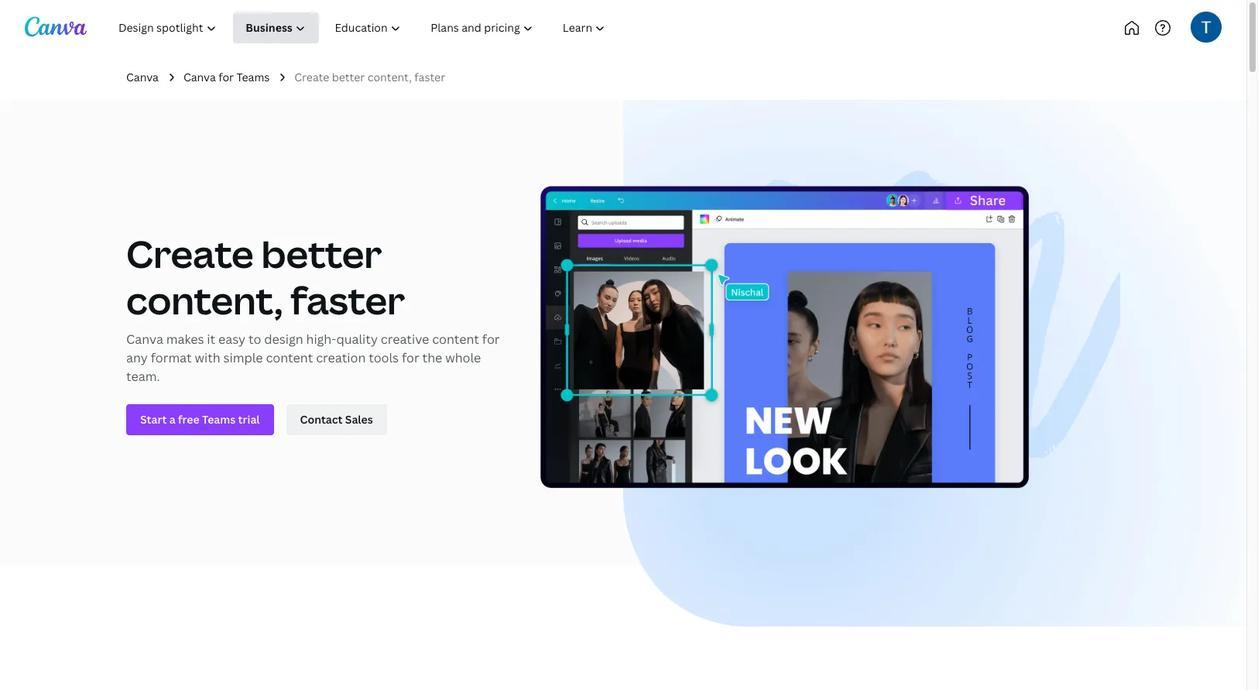 Task type: vqa. For each thing, say whether or not it's contained in the screenshot.
the left for
yes



Task type: locate. For each thing, give the bounding box(es) containing it.
faster down top level navigation element
[[415, 70, 445, 84]]

makes
[[166, 331, 204, 348]]

create inside "create better content, faster canva makes it easy to design high-quality creative content for any format with simple content creation tools for the whole team."
[[126, 229, 254, 279]]

team.
[[126, 368, 160, 385]]

create
[[295, 70, 330, 84], [126, 229, 254, 279]]

0 horizontal spatial create
[[126, 229, 254, 279]]

1 vertical spatial content,
[[126, 275, 283, 326]]

1 horizontal spatial faster
[[415, 70, 445, 84]]

faster inside "create better content, faster canva makes it easy to design high-quality creative content for any format with simple content creation tools for the whole team."
[[291, 275, 405, 326]]

faster up 'quality'
[[291, 275, 405, 326]]

content, up it
[[126, 275, 283, 326]]

1 horizontal spatial create
[[295, 70, 330, 84]]

creation
[[316, 350, 366, 367]]

0 vertical spatial content
[[432, 331, 479, 348]]

with
[[195, 350, 221, 367]]

0 horizontal spatial content,
[[126, 275, 283, 326]]

better for create better content, faster
[[332, 70, 365, 84]]

teams
[[237, 70, 270, 84]]

create for create better content, faster canva makes it easy to design high-quality creative content for any format with simple content creation tools for the whole team.
[[126, 229, 254, 279]]

0 vertical spatial content,
[[368, 70, 412, 84]]

1 vertical spatial create
[[126, 229, 254, 279]]

0 horizontal spatial content
[[266, 350, 313, 367]]

1 vertical spatial for
[[482, 331, 500, 348]]

0 vertical spatial for
[[219, 70, 234, 84]]

0 horizontal spatial for
[[219, 70, 234, 84]]

create better content, faster
[[295, 70, 445, 84]]

2 vertical spatial for
[[402, 350, 420, 367]]

better inside "create better content, faster canva makes it easy to design high-quality creative content for any format with simple content creation tools for the whole team."
[[261, 229, 382, 279]]

faster
[[415, 70, 445, 84], [291, 275, 405, 326]]

content,
[[368, 70, 412, 84], [126, 275, 283, 326]]

faster for create better content, faster
[[415, 70, 445, 84]]

1 horizontal spatial content
[[432, 331, 479, 348]]

1 vertical spatial faster
[[291, 275, 405, 326]]

it
[[207, 331, 215, 348]]

tools
[[369, 350, 399, 367]]

content up whole
[[432, 331, 479, 348]]

to
[[249, 331, 261, 348]]

0 vertical spatial create
[[295, 70, 330, 84]]

content, for create better content, faster
[[368, 70, 412, 84]]

0 horizontal spatial faster
[[291, 275, 405, 326]]

for
[[219, 70, 234, 84], [482, 331, 500, 348], [402, 350, 420, 367]]

content down design
[[266, 350, 313, 367]]

0 vertical spatial faster
[[415, 70, 445, 84]]

1 horizontal spatial content,
[[368, 70, 412, 84]]

simple
[[223, 350, 263, 367]]

content, inside "create better content, faster canva makes it easy to design high-quality creative content for any format with simple content creation tools for the whole team."
[[126, 275, 283, 326]]

better for create better content, faster canva makes it easy to design high-quality creative content for any format with simple content creation tools for the whole team.
[[261, 229, 382, 279]]

content
[[432, 331, 479, 348], [266, 350, 313, 367]]

faster for create better content, faster canva makes it easy to design high-quality creative content for any format with simple content creation tools for the whole team.
[[291, 275, 405, 326]]

canva
[[126, 70, 159, 84], [183, 70, 216, 84], [126, 331, 163, 348]]

canva link
[[126, 69, 159, 86]]

better
[[332, 70, 365, 84], [261, 229, 382, 279]]

0 vertical spatial better
[[332, 70, 365, 84]]

1 vertical spatial better
[[261, 229, 382, 279]]

design
[[264, 331, 303, 348]]

content, down top level navigation element
[[368, 70, 412, 84]]



Task type: describe. For each thing, give the bounding box(es) containing it.
content, for create better content, faster canva makes it easy to design high-quality creative content for any format with simple content creation tools for the whole team.
[[126, 275, 283, 326]]

canva for canva for teams
[[183, 70, 216, 84]]

the
[[423, 350, 443, 367]]

create better content, faster canva makes it easy to design high-quality creative content for any format with simple content creation tools for the whole team.
[[126, 229, 500, 385]]

create for create better content, faster
[[295, 70, 330, 84]]

top level navigation element
[[105, 12, 672, 43]]

1 vertical spatial content
[[266, 350, 313, 367]]

1 horizontal spatial for
[[402, 350, 420, 367]]

easy
[[218, 331, 246, 348]]

format
[[151, 350, 192, 367]]

creative
[[381, 331, 429, 348]]

canva for teams link
[[183, 69, 270, 86]]

high-
[[306, 331, 337, 348]]

any
[[126, 350, 148, 367]]

canva for canva
[[126, 70, 159, 84]]

whole
[[446, 350, 481, 367]]

2 horizontal spatial for
[[482, 331, 500, 348]]

canva inside "create better content, faster canva makes it easy to design high-quality creative content for any format with simple content creation tools for the whole team."
[[126, 331, 163, 348]]

quality
[[337, 331, 378, 348]]

canva for teams
[[183, 70, 270, 84]]



